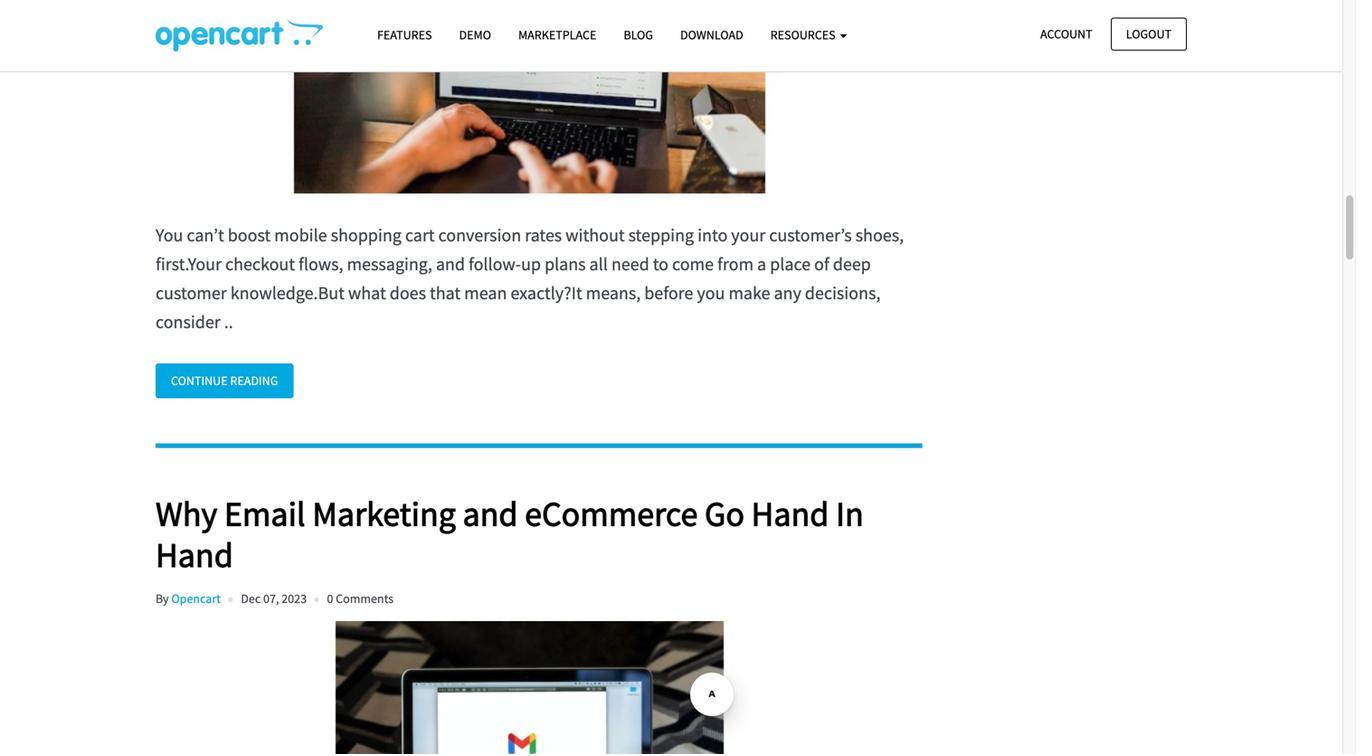 Task type: vqa. For each thing, say whether or not it's contained in the screenshot.
'and' within the Welcome to OpenCart Extension Store With a huge range of features included out-of-the-box and over 13 000+ additional extensions available to download
no



Task type: describe. For each thing, give the bounding box(es) containing it.
before
[[645, 282, 694, 305]]

can't
[[187, 224, 224, 247]]

knowledge.but
[[231, 282, 345, 305]]

you can't boost mobile shopping cart conversion rates without stepping into your customer's shoes, first.your checkout flows, messaging, and follow-up plans all need to come from a place of deep customer knowledge.but what does that mean exactly?it means, before you make any decisions, consider ..
[[156, 224, 904, 334]]

conversion
[[439, 224, 521, 247]]

email
[[224, 492, 306, 536]]

0 horizontal spatial hand
[[156, 534, 233, 577]]

1 horizontal spatial hand
[[752, 492, 829, 536]]

up
[[521, 253, 541, 276]]

by opencart
[[156, 591, 221, 607]]

you
[[156, 224, 183, 247]]

that
[[430, 282, 461, 305]]

what
[[348, 282, 386, 305]]

customer
[[156, 282, 227, 305]]

plans
[[545, 253, 586, 276]]

demo link
[[446, 19, 505, 51]]

into
[[698, 224, 728, 247]]

why
[[156, 492, 217, 536]]

marketing
[[312, 492, 456, 536]]

opencart link
[[171, 591, 221, 607]]

logout
[[1127, 26, 1172, 42]]

stepping
[[629, 224, 694, 247]]

rates
[[525, 224, 562, 247]]

follow-
[[469, 253, 521, 276]]

any
[[774, 282, 802, 305]]

messaging,
[[347, 253, 432, 276]]

marketplace
[[519, 27, 597, 43]]

0
[[327, 591, 333, 607]]

consider
[[156, 311, 221, 334]]

come
[[672, 253, 714, 276]]

features
[[377, 27, 432, 43]]

dec
[[241, 591, 261, 607]]

download
[[681, 27, 744, 43]]

marketplace link
[[505, 19, 610, 51]]

all
[[590, 253, 608, 276]]

continue reading
[[171, 373, 278, 389]]

by
[[156, 591, 169, 607]]

dec 07, 2023
[[241, 591, 307, 607]]

decisions,
[[805, 282, 881, 305]]

shopping
[[331, 224, 402, 247]]

opencart
[[171, 591, 221, 607]]

first.your
[[156, 253, 222, 276]]

and inside why email marketing and ecommerce go hand in hand
[[463, 492, 518, 536]]

comments
[[336, 591, 394, 607]]



Task type: locate. For each thing, give the bounding box(es) containing it.
2023
[[282, 591, 307, 607]]

..
[[224, 311, 233, 334]]

a
[[758, 253, 767, 276]]

0 vertical spatial and
[[436, 253, 465, 276]]

exactly?it
[[511, 282, 583, 305]]

does
[[390, 282, 426, 305]]

cart
[[405, 224, 435, 247]]

you
[[697, 282, 725, 305]]

continue
[[171, 373, 228, 389]]

without
[[566, 224, 625, 247]]

checkout
[[225, 253, 295, 276]]

why email marketing and ecommerce go hand in hand
[[156, 492, 864, 577]]

1 vertical spatial and
[[463, 492, 518, 536]]

features link
[[364, 19, 446, 51]]

means,
[[586, 282, 641, 305]]

account link
[[1025, 18, 1108, 51]]

to
[[653, 253, 669, 276]]

boost
[[228, 224, 271, 247]]

hand up opencart
[[156, 534, 233, 577]]

blog link
[[610, 19, 667, 51]]

need
[[612, 253, 650, 276]]

make
[[729, 282, 771, 305]]

deep
[[833, 253, 871, 276]]

continue reading link
[[156, 364, 294, 399]]

of
[[815, 253, 830, 276]]

from
[[718, 253, 754, 276]]

0 comments
[[327, 591, 394, 607]]

07,
[[263, 591, 279, 607]]

logout link
[[1111, 18, 1187, 51]]

why email marketing and ecommerce go hand in hand link
[[156, 492, 923, 577]]

flows,
[[299, 253, 343, 276]]

opencart - blog image
[[156, 19, 323, 52]]

reading
[[230, 373, 278, 389]]

account
[[1041, 26, 1093, 42]]

customer's
[[769, 224, 852, 247]]

mobile
[[274, 224, 327, 247]]

shoes,
[[856, 224, 904, 247]]

demo
[[459, 27, 491, 43]]

your
[[732, 224, 766, 247]]

ecommerce
[[525, 492, 698, 536]]

and inside you can't boost mobile shopping cart conversion rates without stepping into your customer's shoes, first.your checkout flows, messaging, and follow-up plans all need to come from a place of deep customer knowledge.but what does that mean exactly?it means, before you make any decisions, consider ..
[[436, 253, 465, 276]]

7 unique ways to boost mobile shopping cart conversion rates image
[[156, 0, 905, 194]]

download link
[[667, 19, 757, 51]]

mean
[[464, 282, 507, 305]]

and
[[436, 253, 465, 276], [463, 492, 518, 536]]

resources
[[771, 27, 838, 43]]

blog
[[624, 27, 653, 43]]

hand
[[752, 492, 829, 536], [156, 534, 233, 577]]

place
[[770, 253, 811, 276]]

go
[[705, 492, 745, 536]]

resources link
[[757, 19, 861, 51]]

hand left "in"
[[752, 492, 829, 536]]

in
[[836, 492, 864, 536]]

why email marketing and ecommerce go hand in hand image
[[156, 622, 905, 755]]



